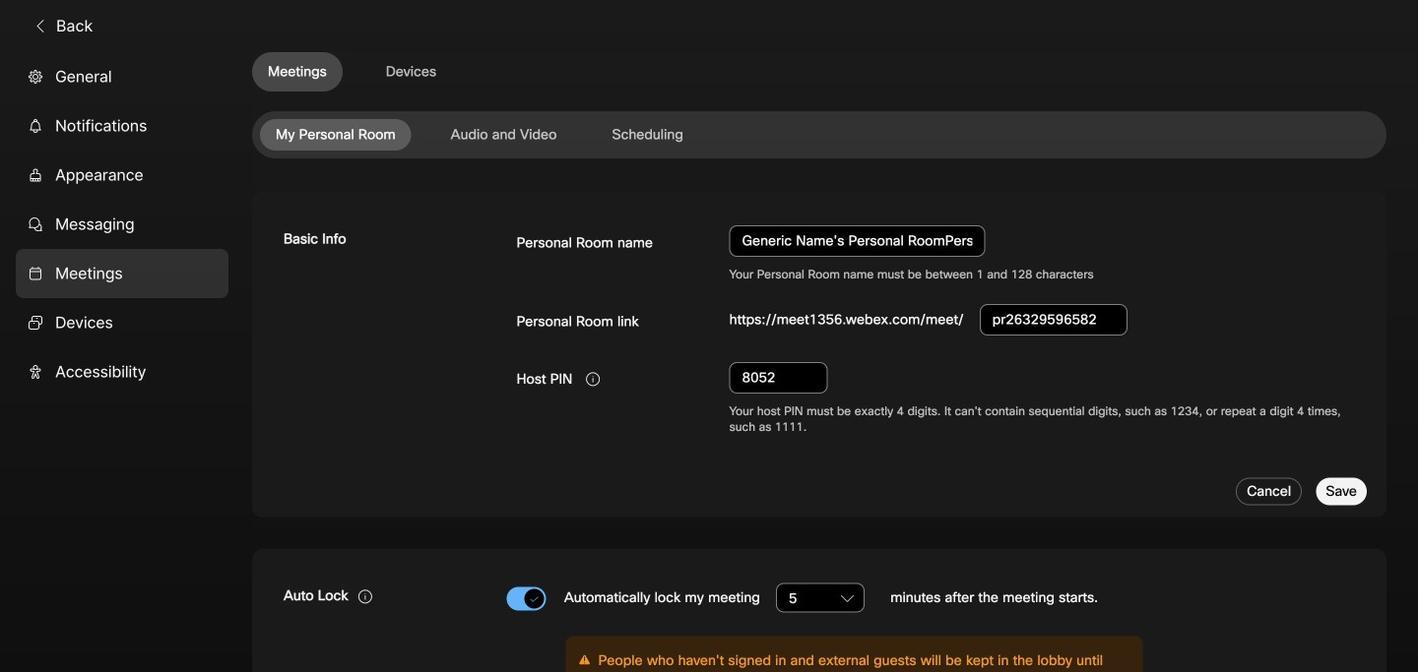 Task type: vqa. For each thing, say whether or not it's contained in the screenshot.
cancel_16 IMAGE
no



Task type: describe. For each thing, give the bounding box(es) containing it.
devices tab
[[16, 298, 228, 348]]

messaging tab
[[16, 200, 228, 249]]

wrapper image for devices tab at left
[[28, 315, 43, 331]]

settings navigation
[[0, 52, 252, 673]]

meetings tab
[[16, 249, 228, 298]]

wrapper image for notifications tab on the top left
[[28, 118, 43, 134]]

appearance tab
[[16, 151, 228, 200]]

wrapper image for messaging tab
[[28, 217, 43, 232]]



Task type: locate. For each thing, give the bounding box(es) containing it.
wrapper image inside appearance tab
[[28, 167, 43, 183]]

2 vertical spatial wrapper image
[[28, 266, 43, 282]]

general tab
[[16, 52, 228, 101]]

3 wrapper image from the top
[[28, 266, 43, 282]]

wrapper image inside devices tab
[[28, 315, 43, 331]]

wrapper image inside accessibility tab
[[28, 364, 43, 380]]

notifications tab
[[16, 101, 228, 151]]

wrapper image for meetings tab
[[28, 266, 43, 282]]

wrapper image for accessibility tab
[[28, 364, 43, 380]]

wrapper image
[[28, 118, 43, 134], [28, 167, 43, 183], [28, 266, 43, 282]]

wrapper image for appearance tab on the left of page
[[28, 167, 43, 183]]

wrapper image inside messaging tab
[[28, 217, 43, 232]]

1 vertical spatial wrapper image
[[28, 167, 43, 183]]

accessibility tab
[[16, 348, 228, 397]]

0 vertical spatial wrapper image
[[28, 118, 43, 134]]

wrapper image
[[33, 18, 48, 34], [28, 69, 43, 85], [28, 217, 43, 232], [28, 315, 43, 331], [28, 364, 43, 380]]

wrapper image inside general "tab"
[[28, 69, 43, 85]]

wrapper image inside meetings tab
[[28, 266, 43, 282]]

wrapper image for general "tab" on the top left of page
[[28, 69, 43, 85]]

1 wrapper image from the top
[[28, 118, 43, 134]]

wrapper image inside notifications tab
[[28, 118, 43, 134]]

2 wrapper image from the top
[[28, 167, 43, 183]]



